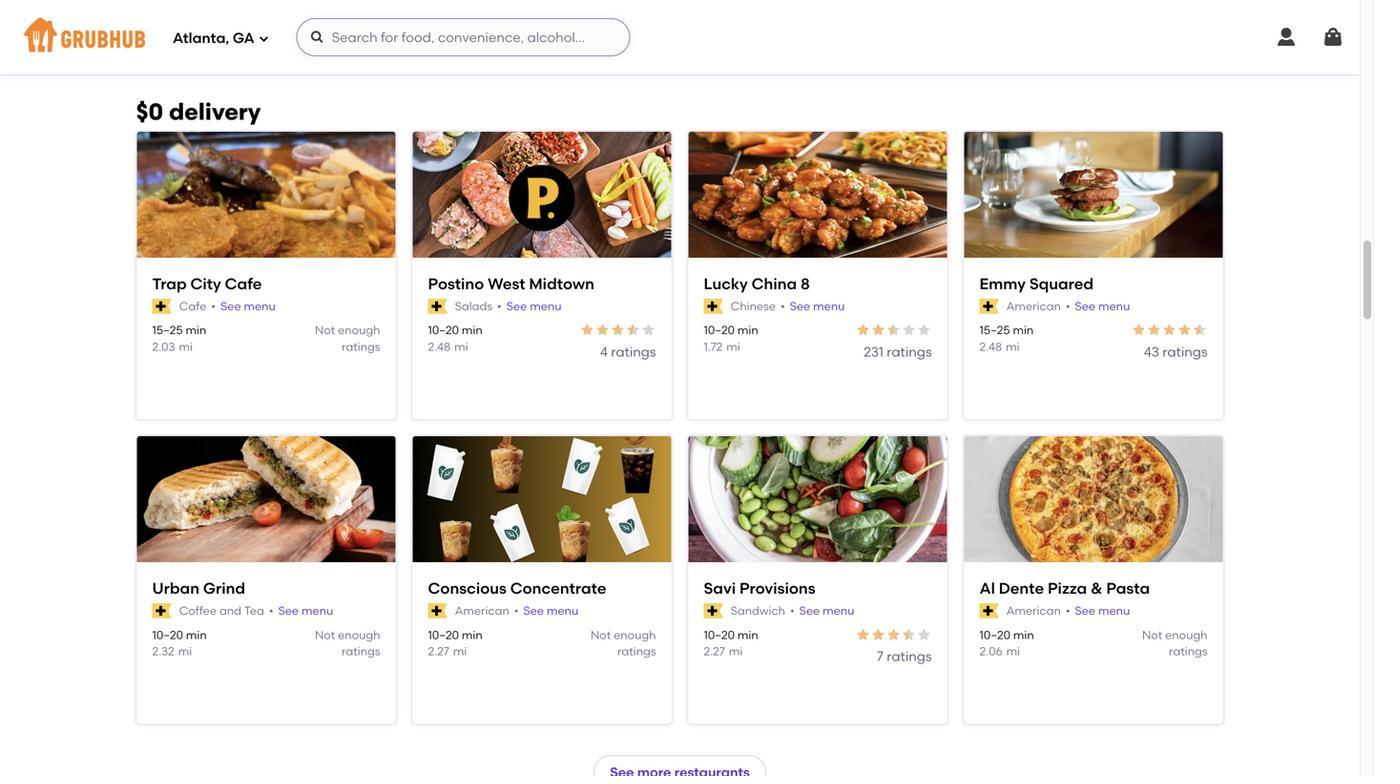 Task type: describe. For each thing, give the bounding box(es) containing it.
mi for urban
[[178, 645, 192, 658]]

coffee and tea • see menu
[[179, 604, 333, 618]]

10–20 for conscious
[[428, 628, 459, 642]]

1.72
[[704, 340, 723, 354]]

menu for al dente pizza & pasta
[[1099, 604, 1131, 618]]

see for postino west midtown
[[507, 299, 527, 313]]

subscription pass image for savi
[[704, 603, 723, 619]]

subscription pass image for postino
[[428, 299, 447, 314]]

dente
[[999, 579, 1044, 598]]

min for city
[[186, 323, 206, 337]]

american for concentrate
[[455, 604, 510, 618]]

see menu link for grind
[[278, 603, 333, 619]]

postino west midtown link
[[428, 273, 656, 294]]

• for conscious
[[514, 604, 519, 618]]

2.06
[[980, 645, 1003, 658]]

see inside the 'see more restaurants' button
[[610, 10, 634, 27]]

delivery
[[169, 98, 261, 126]]

al
[[980, 579, 996, 598]]

sandwich
[[731, 604, 786, 618]]

see menu link for china
[[790, 298, 845, 315]]

231
[[864, 344, 884, 360]]

trap city cafe
[[152, 274, 262, 293]]

2 horizontal spatial svg image
[[1275, 26, 1298, 49]]

chinese
[[731, 299, 776, 313]]

2.32
[[152, 645, 174, 658]]

svg image
[[1322, 26, 1345, 49]]

not for trap city cafe
[[315, 323, 335, 337]]

10–20 min 2.32 mi
[[152, 628, 207, 658]]

2.03
[[152, 340, 175, 354]]

salads
[[455, 299, 493, 313]]

not for al dente pizza & pasta
[[1143, 628, 1163, 642]]

min for dente
[[1014, 628, 1035, 642]]

al dente pizza & pasta delivery image
[[965, 436, 1223, 564]]

2.27 for savi provisions
[[704, 645, 725, 658]]

10–20 for al
[[980, 628, 1011, 642]]

not enough ratings for trap city cafe
[[315, 323, 380, 354]]

american for squared
[[1007, 299, 1061, 313]]

see menu link for provisions
[[800, 603, 855, 619]]

$0
[[136, 98, 163, 126]]

4 ratings
[[600, 344, 656, 360]]

american • see menu for concentrate
[[455, 604, 579, 618]]

subscription pass image for emmy
[[980, 299, 999, 314]]

menu for conscious concentrate
[[547, 604, 579, 618]]

see menu link for west
[[507, 298, 562, 315]]

enough for urban grind
[[338, 628, 380, 642]]

postino west midtown delivery image
[[413, 132, 672, 259]]

subscription pass image for conscious
[[428, 603, 447, 619]]

1 horizontal spatial svg image
[[310, 30, 325, 45]]

min for west
[[462, 323, 483, 337]]

43 ratings
[[1144, 344, 1208, 360]]

min for provisions
[[738, 628, 759, 642]]

see menu link for squared
[[1075, 298, 1131, 315]]

not enough ratings for conscious concentrate
[[591, 628, 656, 658]]

urban grind link
[[152, 577, 380, 599]]

1 vertical spatial cafe
[[179, 299, 206, 313]]

see for emmy squared
[[1075, 299, 1096, 313]]

43
[[1144, 344, 1160, 360]]

8
[[801, 274, 810, 293]]

lucky china 8 delivery image
[[689, 132, 947, 259]]

mi for conscious
[[453, 645, 467, 658]]

emmy
[[980, 274, 1026, 293]]

american • see menu for dente
[[1007, 604, 1131, 618]]

mi for postino
[[454, 340, 468, 354]]

subscription pass image for lucky
[[704, 299, 723, 314]]

not for urban grind
[[315, 628, 335, 642]]

• for trap
[[211, 299, 216, 313]]

$0 delivery
[[136, 98, 261, 126]]

lucky
[[704, 274, 748, 293]]

conscious concentrate link
[[428, 577, 656, 599]]

subscription pass image for trap
[[152, 299, 172, 314]]

10–20 min 2.48 mi
[[428, 323, 483, 354]]

trap city cafe link
[[152, 273, 380, 294]]

see for trap city cafe
[[221, 299, 241, 313]]

10–20 for lucky
[[704, 323, 735, 337]]

see menu link for concentrate
[[524, 603, 579, 619]]

min for concentrate
[[462, 628, 483, 642]]

emmy squared link
[[980, 273, 1208, 294]]

coffee
[[179, 604, 217, 618]]

atlanta, ga
[[173, 30, 255, 47]]

10–20 for savi
[[704, 628, 735, 642]]

10–20 for urban
[[152, 628, 183, 642]]

min for squared
[[1013, 323, 1034, 337]]

china
[[752, 274, 797, 293]]

enough for conscious concentrate
[[614, 628, 656, 642]]

savi
[[704, 579, 736, 598]]

urban
[[152, 579, 200, 598]]

mi for trap
[[179, 340, 193, 354]]



Task type: locate. For each thing, give the bounding box(es) containing it.
menu for savi provisions
[[823, 604, 855, 618]]

• for emmy
[[1066, 299, 1071, 313]]

min down dente
[[1014, 628, 1035, 642]]

10–20 down salads
[[428, 323, 459, 337]]

enough
[[338, 323, 380, 337], [338, 628, 380, 642], [614, 628, 656, 642], [1166, 628, 1208, 642]]

american for dente
[[1007, 604, 1061, 618]]

min inside '10–20 min 1.72 mi'
[[738, 323, 759, 337]]

min for china
[[738, 323, 759, 337]]

1 vertical spatial subscription pass image
[[704, 603, 723, 619]]

squared
[[1030, 274, 1094, 293]]

see menu link down emmy squared link
[[1075, 298, 1131, 315]]

see down postino west midtown
[[507, 299, 527, 313]]

concentrate
[[510, 579, 607, 598]]

menu
[[244, 299, 276, 313], [530, 299, 562, 313], [813, 299, 845, 313], [1099, 299, 1131, 313], [302, 604, 333, 618], [547, 604, 579, 618], [823, 604, 855, 618], [1099, 604, 1131, 618]]

not enough ratings
[[315, 323, 380, 354], [315, 628, 380, 658], [591, 628, 656, 658], [1143, 628, 1208, 658]]

american • see menu down pizza
[[1007, 604, 1131, 618]]

min down chinese
[[738, 323, 759, 337]]

0 horizontal spatial 2.48
[[428, 340, 451, 354]]

• down squared on the top of page
[[1066, 299, 1071, 313]]

menu down urban grind link
[[302, 604, 333, 618]]

and
[[220, 604, 242, 618]]

1 2.27 from the left
[[428, 645, 450, 658]]

10–20 up 1.72
[[704, 323, 735, 337]]

grind
[[203, 579, 245, 598]]

menu down lucky china 8 link
[[813, 299, 845, 313]]

subscription pass image for al
[[980, 603, 999, 619]]

•
[[211, 299, 216, 313], [497, 299, 502, 313], [781, 299, 785, 313], [1066, 299, 1071, 313], [269, 604, 274, 618], [514, 604, 519, 618], [790, 604, 795, 618], [1066, 604, 1071, 618]]

see down al dente pizza & pasta link on the bottom right of the page
[[1075, 604, 1096, 618]]

savi provisions link
[[704, 577, 932, 599]]

conscious
[[428, 579, 507, 598]]

not down trap city cafe link
[[315, 323, 335, 337]]

subscription pass image down savi
[[704, 603, 723, 619]]

enough for al dente pizza & pasta
[[1166, 628, 1208, 642]]

sandwich • see menu
[[731, 604, 855, 618]]

menu down savi provisions link
[[823, 604, 855, 618]]

2.27 down conscious
[[428, 645, 450, 658]]

2.48 inside 10–20 min 2.48 mi
[[428, 340, 451, 354]]

15–25 inside 15–25 min 2.48 mi
[[980, 323, 1011, 337]]

10–20 up 2.06
[[980, 628, 1011, 642]]

see down 8
[[790, 299, 811, 313]]

min down salads
[[462, 323, 483, 337]]

1 2.48 from the left
[[428, 340, 451, 354]]

• down the provisions
[[790, 604, 795, 618]]

see down the trap city cafe
[[221, 299, 241, 313]]

trap city cafe delivery image
[[137, 132, 396, 259]]

see down urban grind link
[[278, 604, 299, 618]]

cafe • see menu
[[179, 299, 276, 313]]

mi inside 10–20 min 2.32 mi
[[178, 645, 192, 658]]

• down pizza
[[1066, 604, 1071, 618]]

american • see menu for squared
[[1007, 299, 1131, 313]]

• down china
[[781, 299, 785, 313]]

emmy squared delivery image
[[965, 132, 1223, 259]]

2.27
[[428, 645, 450, 658], [704, 645, 725, 658]]

more
[[638, 10, 672, 27]]

10–20 inside '10–20 min 1.72 mi'
[[704, 323, 735, 337]]

menu down trap city cafe link
[[244, 299, 276, 313]]

midtown
[[529, 274, 595, 293]]

tea
[[244, 604, 264, 618]]

10–20 min 2.27 mi
[[428, 628, 483, 658], [704, 628, 759, 658]]

2 15–25 from the left
[[980, 323, 1011, 337]]

main navigation navigation
[[0, 0, 1360, 74]]

2.48 inside 15–25 min 2.48 mi
[[980, 340, 1002, 354]]

0 vertical spatial cafe
[[225, 274, 262, 293]]

mi for al
[[1007, 645, 1021, 658]]

lucky china 8 link
[[704, 273, 932, 294]]

• down conscious concentrate at the left
[[514, 604, 519, 618]]

mi inside 15–25 min 2.48 mi
[[1006, 340, 1020, 354]]

subscription pass image down urban
[[152, 603, 172, 619]]

west
[[488, 274, 526, 293]]

min inside 10–20 min 2.06 mi
[[1014, 628, 1035, 642]]

american down emmy squared
[[1007, 299, 1061, 313]]

lucky china 8
[[704, 274, 810, 293]]

1 horizontal spatial 15–25
[[980, 323, 1011, 337]]

atlanta,
[[173, 30, 229, 47]]

min
[[186, 323, 206, 337], [462, 323, 483, 337], [738, 323, 759, 337], [1013, 323, 1034, 337], [186, 628, 207, 642], [462, 628, 483, 642], [738, 628, 759, 642], [1014, 628, 1035, 642]]

min inside 10–20 min 2.48 mi
[[462, 323, 483, 337]]

10–20 up 2.32
[[152, 628, 183, 642]]

0 horizontal spatial cafe
[[179, 299, 206, 313]]

savi provisions delivery image
[[689, 436, 947, 564]]

see
[[610, 10, 634, 27], [221, 299, 241, 313], [507, 299, 527, 313], [790, 299, 811, 313], [1075, 299, 1096, 313], [278, 604, 299, 618], [524, 604, 544, 618], [800, 604, 820, 618], [1075, 604, 1096, 618]]

1 15–25 from the left
[[152, 323, 183, 337]]

subscription pass image down lucky
[[704, 299, 723, 314]]

restaurants
[[675, 10, 750, 27]]

&
[[1091, 579, 1103, 598]]

10–20 inside 10–20 min 2.48 mi
[[428, 323, 459, 337]]

urban grind delivery image
[[137, 436, 396, 564]]

15–25 min 2.03 mi
[[152, 323, 206, 354]]

• right tea
[[269, 604, 274, 618]]

10–20 inside 10–20 min 2.32 mi
[[152, 628, 183, 642]]

10–20 down sandwich
[[704, 628, 735, 642]]

menu for lucky china 8
[[813, 299, 845, 313]]

emmy squared
[[980, 274, 1094, 293]]

2 2.27 from the left
[[704, 645, 725, 658]]

subscription pass image down al at the bottom right of the page
[[980, 603, 999, 619]]

10–20 for postino
[[428, 323, 459, 337]]

svg image
[[1275, 26, 1298, 49], [310, 30, 325, 45], [258, 33, 270, 44]]

min for grind
[[186, 628, 207, 642]]

trap
[[152, 274, 187, 293]]

mi right 2.06
[[1007, 645, 1021, 658]]

see down emmy squared link
[[1075, 299, 1096, 313]]

1 horizontal spatial 2.27
[[704, 645, 725, 658]]

pizza
[[1048, 579, 1088, 598]]

subscription pass image
[[704, 299, 723, 314], [704, 603, 723, 619]]

1 horizontal spatial 2.48
[[980, 340, 1002, 354]]

7 ratings
[[877, 648, 932, 665]]

min down conscious
[[462, 628, 483, 642]]

• down the trap city cafe
[[211, 299, 216, 313]]

american • see menu down conscious concentrate at the left
[[455, 604, 579, 618]]

10–20 inside 10–20 min 2.06 mi
[[980, 628, 1011, 642]]

10–20 down conscious
[[428, 628, 459, 642]]

see menu link down trap city cafe link
[[221, 298, 276, 315]]

15–25 for emmy
[[980, 323, 1011, 337]]

see menu link
[[221, 298, 276, 315], [507, 298, 562, 315], [790, 298, 845, 315], [1075, 298, 1131, 315], [278, 603, 333, 619], [524, 603, 579, 619], [800, 603, 855, 619], [1075, 603, 1131, 619]]

min down sandwich
[[738, 628, 759, 642]]

min down cafe • see menu
[[186, 323, 206, 337]]

menu for emmy squared
[[1099, 299, 1131, 313]]

mi
[[179, 340, 193, 354], [454, 340, 468, 354], [727, 340, 741, 354], [1006, 340, 1020, 354], [178, 645, 192, 658], [453, 645, 467, 658], [729, 645, 743, 658], [1007, 645, 1021, 658]]

• for al
[[1066, 604, 1071, 618]]

subscription pass image
[[152, 299, 172, 314], [428, 299, 447, 314], [980, 299, 999, 314], [152, 603, 172, 619], [428, 603, 447, 619], [980, 603, 999, 619]]

menu for trap city cafe
[[244, 299, 276, 313]]

savi provisions
[[704, 579, 816, 598]]

see down savi provisions link
[[800, 604, 820, 618]]

0 horizontal spatial 15–25
[[152, 323, 183, 337]]

al dente pizza & pasta
[[980, 579, 1150, 598]]

mi inside 10–20 min 2.48 mi
[[454, 340, 468, 354]]

mi down sandwich
[[729, 645, 743, 658]]

mi for savi
[[729, 645, 743, 658]]

not enough ratings for al dente pizza & pasta
[[1143, 628, 1208, 658]]

10–20 min 2.27 mi down sandwich
[[704, 628, 759, 658]]

see menu link down 'postino west midtown' link
[[507, 298, 562, 315]]

10–20
[[428, 323, 459, 337], [704, 323, 735, 337], [152, 628, 183, 642], [428, 628, 459, 642], [704, 628, 735, 642], [980, 628, 1011, 642]]

menu for postino west midtown
[[530, 299, 562, 313]]

menu down 'postino west midtown' link
[[530, 299, 562, 313]]

star icon image
[[580, 322, 595, 338], [595, 322, 610, 338], [610, 322, 626, 338], [626, 322, 641, 338], [626, 322, 641, 338], [641, 322, 656, 338], [856, 322, 871, 338], [871, 322, 886, 338], [886, 322, 902, 338], [886, 322, 902, 338], [902, 322, 917, 338], [917, 322, 932, 338], [1132, 322, 1147, 338], [1147, 322, 1162, 338], [1162, 322, 1178, 338], [1178, 322, 1193, 338], [1193, 322, 1208, 338], [1193, 322, 1208, 338], [856, 627, 871, 642], [871, 627, 886, 642], [886, 627, 902, 642], [902, 627, 917, 642], [902, 627, 917, 642], [917, 627, 932, 642]]

subscription pass image down 'trap'
[[152, 299, 172, 314]]

subscription pass image down conscious
[[428, 603, 447, 619]]

2 10–20 min 2.27 mi from the left
[[704, 628, 759, 658]]

mi down the emmy
[[1006, 340, 1020, 354]]

not down coffee and tea • see menu
[[315, 628, 335, 642]]

not down the concentrate
[[591, 628, 611, 642]]

mi right 2.32
[[178, 645, 192, 658]]

see more restaurants button
[[594, 1, 766, 36]]

2.48
[[428, 340, 451, 354], [980, 340, 1002, 354]]

15–25
[[152, 323, 183, 337], [980, 323, 1011, 337]]

1 horizontal spatial cafe
[[225, 274, 262, 293]]

city
[[190, 274, 221, 293]]

15–25 inside 15–25 min 2.03 mi
[[152, 323, 183, 337]]

cafe up cafe • see menu
[[225, 274, 262, 293]]

2.27 down savi
[[704, 645, 725, 658]]

min down coffee
[[186, 628, 207, 642]]

menu down pasta
[[1099, 604, 1131, 618]]

15–25 down the emmy
[[980, 323, 1011, 337]]

• down west
[[497, 299, 502, 313]]

• for lucky
[[781, 299, 785, 313]]

see down conscious concentrate link at the left of page
[[524, 604, 544, 618]]

1 10–20 min 2.27 mi from the left
[[428, 628, 483, 658]]

conscious concentrate delivery image
[[413, 436, 672, 564]]

american • see menu down squared on the top of page
[[1007, 299, 1131, 313]]

2.48 down postino
[[428, 340, 451, 354]]

see for conscious concentrate
[[524, 604, 544, 618]]

min down emmy squared
[[1013, 323, 1034, 337]]

see menu link down &
[[1075, 603, 1131, 619]]

not for conscious concentrate
[[591, 628, 611, 642]]

mi inside '10–20 min 1.72 mi'
[[727, 340, 741, 354]]

mi right 2.03 at top left
[[179, 340, 193, 354]]

see menu link down urban grind link
[[278, 603, 333, 619]]

subscription pass image down the emmy
[[980, 299, 999, 314]]

see menu link down lucky china 8 link
[[790, 298, 845, 315]]

not enough ratings for urban grind
[[315, 628, 380, 658]]

2.48 down the emmy
[[980, 340, 1002, 354]]

see more restaurants
[[610, 10, 750, 27]]

postino west midtown
[[428, 274, 595, 293]]

10–20 min 2.27 mi down conscious
[[428, 628, 483, 658]]

mi for emmy
[[1006, 340, 1020, 354]]

pasta
[[1107, 579, 1150, 598]]

conscious concentrate
[[428, 579, 607, 598]]

2.48 for postino west midtown
[[428, 340, 451, 354]]

4
[[600, 344, 608, 360]]

min inside 10–20 min 2.32 mi
[[186, 628, 207, 642]]

10–20 min 2.27 mi for savi
[[704, 628, 759, 658]]

15–25 min 2.48 mi
[[980, 323, 1034, 354]]

10–20 min 2.27 mi for conscious
[[428, 628, 483, 658]]

al dente pizza & pasta link
[[980, 577, 1208, 599]]

1 horizontal spatial 10–20 min 2.27 mi
[[704, 628, 759, 658]]

2 2.48 from the left
[[980, 340, 1002, 354]]

min inside 15–25 min 2.03 mi
[[186, 323, 206, 337]]

mi inside 15–25 min 2.03 mi
[[179, 340, 193, 354]]

enough for trap city cafe
[[338, 323, 380, 337]]

provisions
[[740, 579, 816, 598]]

0 horizontal spatial 2.27
[[428, 645, 450, 658]]

2.48 for emmy squared
[[980, 340, 1002, 354]]

postino
[[428, 274, 484, 293]]

subscription pass image for urban
[[152, 603, 172, 619]]

see menu link for dente
[[1075, 603, 1131, 619]]

american
[[1007, 299, 1061, 313], [455, 604, 510, 618], [1007, 604, 1061, 618]]

menu down emmy squared link
[[1099, 299, 1131, 313]]

cafe down city
[[179, 299, 206, 313]]

0 vertical spatial subscription pass image
[[704, 299, 723, 314]]

see menu link for city
[[221, 298, 276, 315]]

• for postino
[[497, 299, 502, 313]]

10–20 min 2.06 mi
[[980, 628, 1035, 658]]

mi for lucky
[[727, 340, 741, 354]]

see for savi provisions
[[800, 604, 820, 618]]

see left more
[[610, 10, 634, 27]]

american down conscious
[[455, 604, 510, 618]]

0 horizontal spatial 10–20 min 2.27 mi
[[428, 628, 483, 658]]

ratings
[[342, 340, 380, 354], [611, 344, 656, 360], [887, 344, 932, 360], [1163, 344, 1208, 360], [342, 645, 380, 658], [618, 645, 656, 658], [1169, 645, 1208, 658], [887, 648, 932, 665]]

• for savi
[[790, 604, 795, 618]]

0 horizontal spatial svg image
[[258, 33, 270, 44]]

2.27 for conscious concentrate
[[428, 645, 450, 658]]

10–20 min 1.72 mi
[[704, 323, 759, 354]]

see for al dente pizza & pasta
[[1075, 604, 1096, 618]]

min inside 15–25 min 2.48 mi
[[1013, 323, 1034, 337]]

mi right 1.72
[[727, 340, 741, 354]]

american down dente
[[1007, 604, 1061, 618]]

see for lucky china 8
[[790, 299, 811, 313]]

mi down conscious
[[453, 645, 467, 658]]

mi down salads
[[454, 340, 468, 354]]

salads • see menu
[[455, 299, 562, 313]]

mi inside 10–20 min 2.06 mi
[[1007, 645, 1021, 658]]

not
[[315, 323, 335, 337], [315, 628, 335, 642], [591, 628, 611, 642], [1143, 628, 1163, 642]]

menu down the concentrate
[[547, 604, 579, 618]]

see menu link down savi provisions link
[[800, 603, 855, 619]]

2 subscription pass image from the top
[[704, 603, 723, 619]]

see menu link down the concentrate
[[524, 603, 579, 619]]

not down pasta
[[1143, 628, 1163, 642]]

chinese • see menu
[[731, 299, 845, 313]]

7
[[877, 648, 884, 665]]

urban grind
[[152, 579, 245, 598]]

1 subscription pass image from the top
[[704, 299, 723, 314]]

15–25 up 2.03 at top left
[[152, 323, 183, 337]]

ga
[[233, 30, 255, 47]]

231 ratings
[[864, 344, 932, 360]]

subscription pass image down postino
[[428, 299, 447, 314]]

american • see menu
[[1007, 299, 1131, 313], [455, 604, 579, 618], [1007, 604, 1131, 618]]

cafe
[[225, 274, 262, 293], [179, 299, 206, 313]]

Search for food, convenience, alcohol... search field
[[297, 18, 631, 56]]

15–25 for trap
[[152, 323, 183, 337]]



Task type: vqa. For each thing, say whether or not it's contained in the screenshot.
Beverages
no



